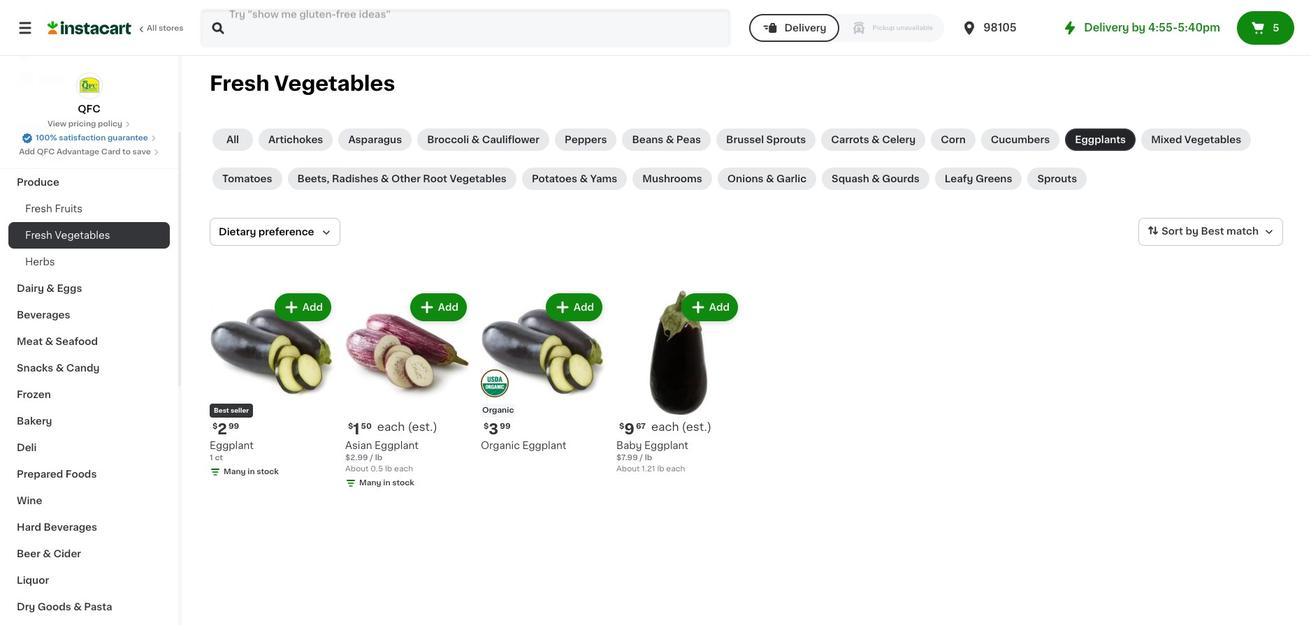 Task type: vqa. For each thing, say whether or not it's contained in the screenshot.
the Dairy
yes



Task type: locate. For each thing, give the bounding box(es) containing it.
4 $ from the left
[[620, 423, 625, 431]]

$2.99
[[345, 455, 368, 462]]

1 product group from the left
[[210, 291, 334, 481]]

/ up 1.21
[[640, 455, 643, 462]]

best seller
[[214, 408, 249, 414]]

delivery inside button
[[785, 23, 827, 33]]

/ inside asian eggplant $2.99 / lb about 0.5 lb each
[[370, 455, 373, 462]]

best left match
[[1202, 227, 1225, 237]]

meat & seafood
[[17, 337, 98, 347]]

98105 button
[[962, 8, 1046, 48]]

snacks & candy
[[17, 364, 100, 373]]

organic for organic eggplant
[[481, 441, 520, 451]]

about down $7.99
[[617, 466, 640, 473]]

about inside asian eggplant $2.99 / lb about 0.5 lb each
[[345, 466, 369, 473]]

all inside all link
[[227, 135, 239, 145]]

2 product group from the left
[[345, 291, 470, 492]]

beverages
[[17, 311, 70, 320], [44, 523, 97, 533]]

& for onions & garlic
[[766, 174, 775, 184]]

1 horizontal spatial 99
[[500, 423, 511, 431]]

1 left ct
[[210, 455, 213, 462]]

& for carrots & celery
[[872, 135, 880, 145]]

1 $ from the left
[[213, 423, 218, 431]]

$ down best seller
[[213, 423, 218, 431]]

& left celery
[[872, 135, 880, 145]]

pasta
[[84, 603, 112, 613]]

qfc logo image
[[76, 73, 102, 99]]

1 vertical spatial all
[[227, 135, 239, 145]]

all for all stores
[[147, 24, 157, 32]]

99 for 3
[[500, 423, 511, 431]]

0 vertical spatial stock
[[257, 469, 279, 476]]

many down 0.5
[[359, 480, 382, 487]]

all inside all stores link
[[147, 24, 157, 32]]

1 vertical spatial fresh
[[25, 204, 52, 214]]

many in stock
[[224, 469, 279, 476], [359, 480, 415, 487]]

hard
[[17, 523, 41, 533]]

1 horizontal spatial delivery
[[1085, 22, 1130, 33]]

& for snacks & candy
[[56, 364, 64, 373]]

by inside 'link'
[[1132, 22, 1146, 33]]

each right 1.21
[[667, 466, 686, 473]]

3 add button from the left
[[547, 295, 601, 320]]

fresh fruits
[[25, 204, 83, 214]]

2 99 from the left
[[500, 423, 511, 431]]

baby
[[617, 441, 642, 451]]

mushrooms
[[643, 174, 703, 184]]

vegetables
[[274, 73, 395, 94], [1185, 135, 1242, 145], [450, 174, 507, 184], [55, 231, 110, 241]]

many down eggplant 1 ct
[[224, 469, 246, 476]]

(est.) up asian eggplant $2.99 / lb about 0.5 lb each
[[408, 422, 438, 433]]

eggplant inside baby eggplant $7.99 / lb about 1.21 lb each
[[645, 441, 689, 451]]

1 horizontal spatial best
[[1202, 227, 1225, 237]]

& left garlic
[[766, 174, 775, 184]]

dietary preference
[[219, 227, 314, 237]]

corn
[[941, 135, 966, 145]]

0 horizontal spatial /
[[370, 455, 373, 462]]

2 about from the left
[[617, 466, 640, 473]]

1 horizontal spatial each (est.)
[[652, 422, 712, 433]]

0 horizontal spatial 99
[[229, 423, 239, 431]]

cucumbers link
[[982, 129, 1060, 151]]

1 horizontal spatial in
[[383, 480, 391, 487]]

0 horizontal spatial 1
[[210, 455, 213, 462]]

0 vertical spatial many in stock
[[224, 469, 279, 476]]

0 horizontal spatial many in stock
[[224, 469, 279, 476]]

1 vertical spatial 1
[[210, 455, 213, 462]]

1 horizontal spatial about
[[617, 466, 640, 473]]

$ for 9
[[620, 423, 625, 431]]

eggplant for asian eggplant $2.99 / lb about 0.5 lb each
[[375, 441, 419, 451]]

vegetables right mixed
[[1185, 135, 1242, 145]]

beverages up cider
[[44, 523, 97, 533]]

qfc
[[78, 104, 101, 114], [37, 148, 55, 156]]

many in stock down eggplant 1 ct
[[224, 469, 279, 476]]

mixed vegetables link
[[1142, 129, 1252, 151]]

(est.) up baby eggplant $7.99 / lb about 1.21 lb each
[[682, 422, 712, 433]]

1
[[353, 422, 360, 437], [210, 455, 213, 462]]

fresh up herbs
[[25, 231, 52, 241]]

99 right 2
[[229, 423, 239, 431]]

99 inside "$ 2 99"
[[229, 423, 239, 431]]

fresh down produce
[[25, 204, 52, 214]]

many in stock down 0.5
[[359, 480, 415, 487]]

potatoes
[[532, 174, 578, 184]]

organic up $ 3 99
[[483, 407, 514, 415]]

2 vertical spatial fresh
[[25, 231, 52, 241]]

carrots
[[832, 135, 870, 145]]

product group containing 1
[[345, 291, 470, 492]]

(est.) for 1
[[408, 422, 438, 433]]

5
[[1274, 23, 1280, 33]]

1 99 from the left
[[229, 423, 239, 431]]

each (est.) inside $9.67 each (estimated) element
[[652, 422, 712, 433]]

$ inside $ 1 50
[[348, 423, 353, 431]]

cider
[[53, 550, 81, 559]]

1 horizontal spatial 1
[[353, 422, 360, 437]]

dairy
[[17, 284, 44, 294]]

sprouts up garlic
[[767, 135, 807, 145]]

0 horizontal spatial about
[[345, 466, 369, 473]]

1 each (est.) from the left
[[378, 422, 438, 433]]

stock
[[257, 469, 279, 476], [393, 480, 415, 487]]

add for asian eggplant
[[438, 303, 459, 313]]

99 inside $ 3 99
[[500, 423, 511, 431]]

deli link
[[8, 435, 170, 462]]

0 horizontal spatial sprouts
[[767, 135, 807, 145]]

2 (est.) from the left
[[682, 422, 712, 433]]

$ 3 99
[[484, 422, 511, 437]]

(est.) inside $1.50 each (estimated) element
[[408, 422, 438, 433]]

0 horizontal spatial (est.)
[[408, 422, 438, 433]]

it
[[61, 47, 68, 57]]

2 $ from the left
[[348, 423, 353, 431]]

match
[[1227, 227, 1259, 237]]

prepared foods link
[[8, 462, 170, 488]]

about inside baby eggplant $7.99 / lb about 1.21 lb each
[[617, 466, 640, 473]]

best inside field
[[1202, 227, 1225, 237]]

0 horizontal spatial qfc
[[37, 148, 55, 156]]

ct
[[215, 455, 223, 462]]

each (est.) inside $1.50 each (estimated) element
[[378, 422, 438, 433]]

0 horizontal spatial in
[[248, 469, 255, 476]]

0.5
[[371, 466, 383, 473]]

4 add button from the left
[[683, 295, 737, 320]]

policy
[[98, 120, 122, 128]]

1 horizontal spatial many in stock
[[359, 480, 415, 487]]

hard beverages
[[17, 523, 97, 533]]

1 horizontal spatial /
[[640, 455, 643, 462]]

1 vertical spatial stock
[[393, 480, 415, 487]]

0 horizontal spatial delivery
[[785, 23, 827, 33]]

0 vertical spatial organic
[[483, 407, 514, 415]]

product group containing 9
[[617, 291, 741, 476]]

delivery
[[1085, 22, 1130, 33], [785, 23, 827, 33]]

0 horizontal spatial by
[[1132, 22, 1146, 33]]

each (est.) right '67'
[[652, 422, 712, 433]]

product group containing 2
[[210, 291, 334, 481]]

3 eggplant from the left
[[523, 441, 567, 451]]

lb right 1.21
[[658, 466, 665, 473]]

1 (est.) from the left
[[408, 422, 438, 433]]

1 vertical spatial organic
[[481, 441, 520, 451]]

dry goods & pasta
[[17, 603, 112, 613]]

by inside field
[[1186, 227, 1199, 237]]

3 product group from the left
[[481, 291, 606, 453]]

fresh vegetables up artichokes link
[[210, 73, 395, 94]]

cucumbers
[[992, 135, 1051, 145]]

eggplant
[[210, 441, 254, 451], [375, 441, 419, 451], [523, 441, 567, 451], [645, 441, 689, 451]]

0 vertical spatial qfc
[[78, 104, 101, 114]]

by left 4:55-
[[1132, 22, 1146, 33]]

dry goods & pasta link
[[8, 594, 170, 621]]

1 horizontal spatial by
[[1186, 227, 1199, 237]]

best left seller
[[214, 408, 229, 414]]

& left gourds
[[872, 174, 880, 184]]

each right 0.5
[[394, 466, 413, 473]]

/ up 0.5
[[370, 455, 373, 462]]

$ left '67'
[[620, 423, 625, 431]]

1 vertical spatial fresh vegetables
[[25, 231, 110, 241]]

each (est.)
[[378, 422, 438, 433], [652, 422, 712, 433]]

frozen
[[17, 390, 51, 400]]

(est.)
[[408, 422, 438, 433], [682, 422, 712, 433]]

$ inside $ 9 67
[[620, 423, 625, 431]]

in down eggplant 1 ct
[[248, 469, 255, 476]]

vegetables up herbs link
[[55, 231, 110, 241]]

satisfaction
[[59, 134, 106, 142]]

service type group
[[750, 14, 945, 42]]

eggplants link
[[1066, 129, 1137, 151]]

/ inside baby eggplant $7.99 / lb about 1.21 lb each
[[640, 455, 643, 462]]

$ inside "$ 2 99"
[[213, 423, 218, 431]]

1 horizontal spatial (est.)
[[682, 422, 712, 433]]

1 vertical spatial by
[[1186, 227, 1199, 237]]

2 each (est.) from the left
[[652, 422, 712, 433]]

guarantee
[[108, 134, 148, 142]]

0 vertical spatial by
[[1132, 22, 1146, 33]]

carrots & celery
[[832, 135, 916, 145]]

fresh vegetables down "fruits"
[[25, 231, 110, 241]]

None search field
[[200, 8, 732, 48]]

1 about from the left
[[345, 466, 369, 473]]

1 vertical spatial best
[[214, 408, 229, 414]]

$
[[213, 423, 218, 431], [348, 423, 353, 431], [484, 423, 489, 431], [620, 423, 625, 431]]

1 / from the left
[[370, 455, 373, 462]]

(est.) inside $9.67 each (estimated) element
[[682, 422, 712, 433]]

about
[[345, 466, 369, 473], [617, 466, 640, 473]]

3 $ from the left
[[484, 423, 489, 431]]

delivery for delivery
[[785, 23, 827, 33]]

1 add button from the left
[[276, 295, 330, 320]]

1 vertical spatial many
[[359, 480, 382, 487]]

organic down $ 3 99
[[481, 441, 520, 451]]

all left the stores
[[147, 24, 157, 32]]

1 horizontal spatial sprouts
[[1038, 174, 1078, 184]]

& right broccoli on the left
[[472, 135, 480, 145]]

1 horizontal spatial qfc
[[78, 104, 101, 114]]

fruits
[[55, 204, 83, 214]]

0 vertical spatial 1
[[353, 422, 360, 437]]

99 right 3
[[500, 423, 511, 431]]

advantage
[[57, 148, 99, 156]]

1 vertical spatial many in stock
[[359, 480, 415, 487]]

mixed
[[1152, 135, 1183, 145]]

& left 'candy'
[[56, 364, 64, 373]]

artichokes link
[[259, 129, 333, 151]]

carrots & celery link
[[822, 129, 926, 151]]

in down asian eggplant $2.99 / lb about 0.5 lb each
[[383, 480, 391, 487]]

liquor link
[[8, 568, 170, 594]]

0 vertical spatial many
[[224, 469, 246, 476]]

product group
[[210, 291, 334, 481], [345, 291, 470, 492], [481, 291, 606, 453], [617, 291, 741, 476]]

0 horizontal spatial many
[[224, 469, 246, 476]]

delivery by 4:55-5:40pm link
[[1063, 20, 1221, 36]]

2 eggplant from the left
[[375, 441, 419, 451]]

each (est.) up asian eggplant $2.99 / lb about 0.5 lb each
[[378, 422, 438, 433]]

qfc down 100%
[[37, 148, 55, 156]]

vegetables down broccoli & cauliflower link
[[450, 174, 507, 184]]

4 eggplant from the left
[[645, 441, 689, 451]]

about for asian
[[345, 466, 369, 473]]

& left peas
[[666, 135, 674, 145]]

qfc up view pricing policy link
[[78, 104, 101, 114]]

$ inside $ 3 99
[[484, 423, 489, 431]]

2 add button from the left
[[412, 295, 466, 320]]

beverages link
[[8, 302, 170, 329]]

100% satisfaction guarantee
[[36, 134, 148, 142]]

best for best match
[[1202, 227, 1225, 237]]

fresh up all link
[[210, 73, 270, 94]]

0 horizontal spatial best
[[214, 408, 229, 414]]

tomatoes
[[222, 174, 272, 184]]

onions & garlic link
[[718, 168, 817, 190]]

eggplant for baby eggplant $7.99 / lb about 1.21 lb each
[[645, 441, 689, 451]]

asparagus
[[349, 135, 402, 145]]

0 vertical spatial beverages
[[17, 311, 70, 320]]

1 left 50
[[353, 422, 360, 437]]

0 vertical spatial best
[[1202, 227, 1225, 237]]

0 vertical spatial fresh vegetables
[[210, 73, 395, 94]]

add button for asian eggplant
[[412, 295, 466, 320]]

brussel sprouts
[[727, 135, 807, 145]]

0 horizontal spatial each (est.)
[[378, 422, 438, 433]]

view pricing policy
[[47, 120, 122, 128]]

$ left 50
[[348, 423, 353, 431]]

by for delivery
[[1132, 22, 1146, 33]]

0 vertical spatial all
[[147, 24, 157, 32]]

radishes
[[332, 174, 379, 184]]

0 vertical spatial in
[[248, 469, 255, 476]]

4:55-
[[1149, 22, 1179, 33]]

eggplant inside asian eggplant $2.99 / lb about 0.5 lb each
[[375, 441, 419, 451]]

beer & cider link
[[8, 541, 170, 568]]

celery
[[883, 135, 916, 145]]

sprouts down cucumbers link
[[1038, 174, 1078, 184]]

beverages down 'dairy & eggs'
[[17, 311, 70, 320]]

$ up organic eggplant
[[484, 423, 489, 431]]

seafood
[[56, 337, 98, 347]]

stores
[[159, 24, 184, 32]]

/ for asian
[[370, 455, 373, 462]]

beans
[[632, 135, 664, 145]]

artichokes
[[269, 135, 323, 145]]

asparagus link
[[339, 129, 412, 151]]

0 horizontal spatial all
[[147, 24, 157, 32]]

1 vertical spatial in
[[383, 480, 391, 487]]

baby eggplant $7.99 / lb about 1.21 lb each
[[617, 441, 689, 473]]

by right sort
[[1186, 227, 1199, 237]]

foods
[[66, 470, 97, 480]]

about down $2.99
[[345, 466, 369, 473]]

$9.67 each (estimated) element
[[617, 421, 741, 439]]

add
[[19, 148, 35, 156], [303, 303, 323, 313], [438, 303, 459, 313], [574, 303, 594, 313], [710, 303, 730, 313]]

& right beer in the left bottom of the page
[[43, 550, 51, 559]]

peppers
[[565, 135, 607, 145]]

delivery inside 'link'
[[1085, 22, 1130, 33]]

all up tomatoes link
[[227, 135, 239, 145]]

lists link
[[8, 66, 170, 94]]

wine link
[[8, 488, 170, 515]]

1 horizontal spatial stock
[[393, 480, 415, 487]]

fresh vegetables
[[210, 73, 395, 94], [25, 231, 110, 241]]

add for eggplant
[[303, 303, 323, 313]]

1 horizontal spatial all
[[227, 135, 239, 145]]

& right meat
[[45, 337, 53, 347]]

2 / from the left
[[640, 455, 643, 462]]

eggplant for organic eggplant
[[523, 441, 567, 451]]

& left the eggs
[[46, 284, 55, 294]]

1 inside eggplant 1 ct
[[210, 455, 213, 462]]

4 product group from the left
[[617, 291, 741, 476]]

many
[[224, 469, 246, 476], [359, 480, 382, 487]]

each right 50
[[378, 422, 405, 433]]

& left yams on the top
[[580, 174, 588, 184]]

& for meat & seafood
[[45, 337, 53, 347]]



Task type: describe. For each thing, give the bounding box(es) containing it.
potatoes & yams link
[[522, 168, 627, 190]]

vegetables inside mixed vegetables link
[[1185, 135, 1242, 145]]

lb up 1.21
[[645, 455, 653, 462]]

1 for eggplant
[[210, 455, 213, 462]]

67
[[636, 423, 646, 431]]

$ for 1
[[348, 423, 353, 431]]

buy it again link
[[8, 38, 170, 66]]

add for organic eggplant
[[574, 303, 594, 313]]

vegetables up artichokes link
[[274, 73, 395, 94]]

(est.) for 9
[[682, 422, 712, 433]]

broccoli
[[427, 135, 469, 145]]

deli
[[17, 443, 37, 453]]

& left the pasta on the left of page
[[74, 603, 82, 613]]

each (est.) for 9
[[652, 422, 712, 433]]

3
[[489, 422, 499, 437]]

squash & gourds link
[[822, 168, 930, 190]]

beverages inside 'link'
[[17, 311, 70, 320]]

1 vertical spatial sprouts
[[1038, 174, 1078, 184]]

buy it again
[[39, 47, 98, 57]]

all for all
[[227, 135, 239, 145]]

add button for baby eggplant
[[683, 295, 737, 320]]

100% satisfaction guarantee button
[[22, 130, 157, 144]]

wine
[[17, 497, 42, 506]]

fresh for produce
[[25, 204, 52, 214]]

0 horizontal spatial fresh vegetables
[[25, 231, 110, 241]]

sort
[[1162, 227, 1184, 237]]

delivery by 4:55-5:40pm
[[1085, 22, 1221, 33]]

1 vertical spatial qfc
[[37, 148, 55, 156]]

all stores
[[147, 24, 184, 32]]

leafy
[[945, 174, 974, 184]]

beans & peas
[[632, 135, 701, 145]]

$1.50 each (estimated) element
[[345, 421, 470, 439]]

leafy greens
[[945, 174, 1013, 184]]

each inside asian eggplant $2.99 / lb about 0.5 lb each
[[394, 466, 413, 473]]

fresh for fresh fruits
[[25, 231, 52, 241]]

thanksgiving
[[17, 151, 84, 161]]

leafy greens link
[[936, 168, 1023, 190]]

beer
[[17, 550, 41, 559]]

$7.99
[[617, 455, 638, 462]]

& for beer & cider
[[43, 550, 51, 559]]

dietary
[[219, 227, 256, 237]]

add button for organic eggplant
[[547, 295, 601, 320]]

$ 9 67
[[620, 422, 646, 437]]

buy
[[39, 47, 59, 57]]

dietary preference button
[[210, 218, 340, 246]]

beans & peas link
[[623, 129, 711, 151]]

lb right 0.5
[[385, 466, 392, 473]]

lists
[[39, 75, 63, 85]]

& for broccoli & cauliflower
[[472, 135, 480, 145]]

broccoli & cauliflower link
[[418, 129, 550, 151]]

1 eggplant from the left
[[210, 441, 254, 451]]

by for sort
[[1186, 227, 1199, 237]]

each (est.) for 1
[[378, 422, 438, 433]]

asian eggplant $2.99 / lb about 0.5 lb each
[[345, 441, 419, 473]]

add qfc advantage card to save
[[19, 148, 151, 156]]

vegetables inside beets, radishes & other root vegetables link
[[450, 174, 507, 184]]

corn link
[[932, 129, 976, 151]]

mixed vegetables
[[1152, 135, 1242, 145]]

1 vertical spatial beverages
[[44, 523, 97, 533]]

add for baby eggplant
[[710, 303, 730, 313]]

about for baby
[[617, 466, 640, 473]]

50
[[361, 423, 372, 431]]

sort by
[[1162, 227, 1199, 237]]

1.21
[[642, 466, 656, 473]]

view pricing policy link
[[47, 119, 131, 130]]

& for squash & gourds
[[872, 174, 880, 184]]

/ for baby
[[640, 455, 643, 462]]

& for beans & peas
[[666, 135, 674, 145]]

1 for $
[[353, 422, 360, 437]]

each inside baby eggplant $7.99 / lb about 1.21 lb each
[[667, 466, 686, 473]]

snacks & candy link
[[8, 355, 170, 382]]

produce link
[[8, 169, 170, 196]]

all link
[[213, 129, 253, 151]]

add button for eggplant
[[276, 295, 330, 320]]

herbs
[[25, 257, 55, 267]]

organic for organic
[[483, 407, 514, 415]]

mushrooms link
[[633, 168, 713, 190]]

goods
[[38, 603, 71, 613]]

yams
[[591, 174, 618, 184]]

product group containing 3
[[481, 291, 606, 453]]

preference
[[259, 227, 314, 237]]

& for potatoes & yams
[[580, 174, 588, 184]]

bakery
[[17, 417, 52, 427]]

again
[[71, 47, 98, 57]]

beets,
[[298, 174, 330, 184]]

vegetables inside fresh vegetables link
[[55, 231, 110, 241]]

best match
[[1202, 227, 1259, 237]]

1 horizontal spatial many
[[359, 480, 382, 487]]

brussel sprouts link
[[717, 129, 816, 151]]

meat
[[17, 337, 43, 347]]

best for best seller
[[214, 408, 229, 414]]

delivery for delivery by 4:55-5:40pm
[[1085, 22, 1130, 33]]

brussel
[[727, 135, 765, 145]]

& for dairy & eggs
[[46, 284, 55, 294]]

recipes link
[[8, 116, 170, 143]]

beets, radishes & other root vegetables
[[298, 174, 507, 184]]

Best match Sort by field
[[1139, 218, 1284, 246]]

onions
[[728, 174, 764, 184]]

broccoli & cauliflower
[[427, 135, 540, 145]]

0 horizontal spatial stock
[[257, 469, 279, 476]]

5 button
[[1238, 11, 1295, 45]]

$ 2 99
[[213, 422, 239, 437]]

0 vertical spatial sprouts
[[767, 135, 807, 145]]

each right '67'
[[652, 422, 679, 433]]

asian
[[345, 441, 372, 451]]

0 vertical spatial fresh
[[210, 73, 270, 94]]

instacart logo image
[[48, 20, 131, 36]]

snacks
[[17, 364, 53, 373]]

delivery button
[[750, 14, 840, 42]]

eggs
[[57, 284, 82, 294]]

greens
[[976, 174, 1013, 184]]

& left other
[[381, 174, 389, 184]]

squash & gourds
[[832, 174, 920, 184]]

dry
[[17, 603, 35, 613]]

lb up 0.5
[[375, 455, 383, 462]]

root
[[423, 174, 448, 184]]

seller
[[231, 408, 249, 414]]

liquor
[[17, 576, 49, 586]]

save
[[133, 148, 151, 156]]

beer & cider
[[17, 550, 81, 559]]

99 for 2
[[229, 423, 239, 431]]

pricing
[[68, 120, 96, 128]]

$ for 3
[[484, 423, 489, 431]]

9
[[625, 422, 635, 437]]

1 horizontal spatial fresh vegetables
[[210, 73, 395, 94]]

meat & seafood link
[[8, 329, 170, 355]]

$ for 2
[[213, 423, 218, 431]]

peas
[[677, 135, 701, 145]]

Search field
[[201, 10, 730, 46]]

item badge image
[[481, 370, 509, 398]]

frozen link
[[8, 382, 170, 408]]

tomatoes link
[[213, 168, 282, 190]]

qfc link
[[76, 73, 102, 116]]



